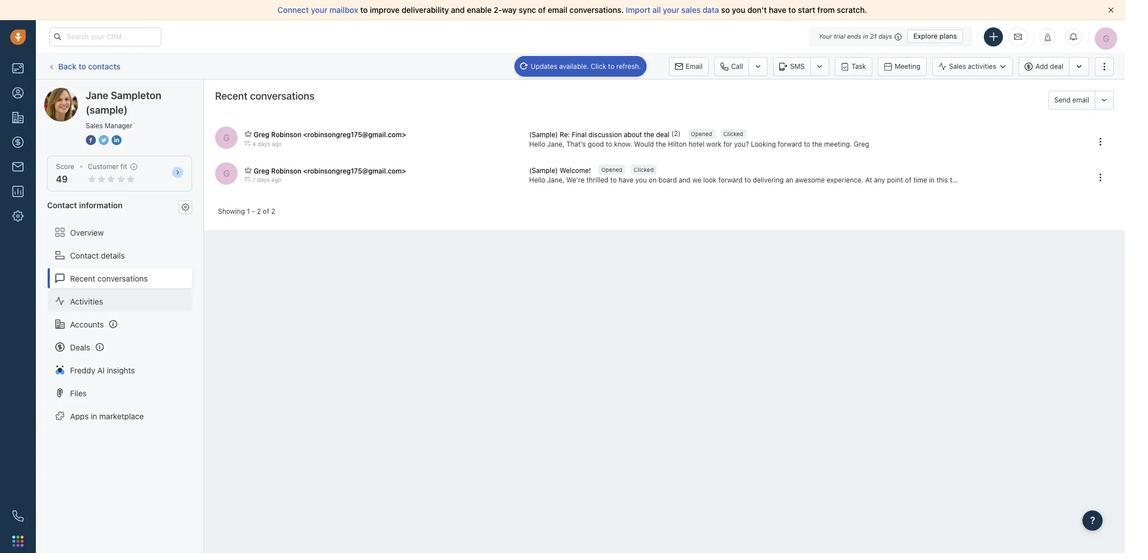 Task type: locate. For each thing, give the bounding box(es) containing it.
ago
[[272, 140, 282, 147], [272, 176, 282, 183]]

0 vertical spatial sales
[[949, 62, 966, 71]]

recent
[[215, 90, 248, 102], [70, 274, 95, 283]]

0 horizontal spatial forward
[[719, 176, 743, 184]]

we're
[[567, 176, 585, 184]]

(sample) inside the jane sampleton (sample) sales manager
[[86, 104, 128, 116]]

21
[[870, 33, 877, 40]]

sms
[[791, 62, 805, 70]]

greg up the 4 days ago
[[254, 131, 270, 139]]

2 2 from the left
[[271, 208, 275, 216]]

sales
[[682, 5, 701, 15]]

ago right 7
[[272, 176, 282, 183]]

hello for hello jane, we're thrilled to have you on board and we look forward to delivering an awesome experience. at any point of time in this trial, if you need help with something, just hit the reply b
[[529, 176, 546, 184]]

final
[[572, 130, 587, 139]]

2 <robinsongreg175@gmail.com> from the top
[[303, 167, 406, 175]]

0 horizontal spatial of
[[263, 208, 269, 216]]

hilton
[[668, 140, 687, 148]]

1 your from the left
[[311, 5, 328, 15]]

2 vertical spatial of
[[263, 208, 269, 216]]

1 hello from the top
[[529, 140, 546, 148]]

of
[[538, 5, 546, 15], [905, 176, 912, 184], [263, 208, 269, 216]]

connect your mailbox link
[[278, 5, 360, 15]]

1 <robinsongreg175@gmail.com> from the top
[[303, 131, 406, 139]]

hello for hello jane, that's good to know. would the hilton hotel work for you? looking forward to the meeting. greg
[[529, 140, 546, 148]]

opened
[[691, 131, 712, 137], [602, 167, 623, 173]]

0 horizontal spatial opened
[[602, 167, 623, 173]]

1 horizontal spatial deal
[[1051, 62, 1064, 71]]

robinson up the 4 days ago
[[271, 131, 301, 139]]

sales up facebook circled image
[[86, 122, 103, 130]]

0 vertical spatial have
[[769, 5, 787, 15]]

your left mailbox
[[311, 5, 328, 15]]

jane down back
[[67, 87, 84, 97]]

welcome!
[[560, 166, 591, 175]]

49
[[56, 174, 68, 184]]

sales left activities
[[949, 62, 966, 71]]

hello down (sample) welcome!
[[529, 176, 546, 184]]

outgoing image
[[245, 176, 251, 182]]

0 vertical spatial robinson
[[271, 131, 301, 139]]

1 vertical spatial <robinsongreg175@gmail.com>
[[303, 167, 406, 175]]

0 horizontal spatial recent conversations
[[70, 274, 148, 283]]

email right send
[[1073, 96, 1090, 104]]

0 vertical spatial hello
[[529, 140, 546, 148]]

know.
[[614, 140, 632, 148]]

you left the on
[[636, 176, 647, 184]]

1 robinson from the top
[[271, 131, 301, 139]]

customer fit
[[88, 163, 127, 171]]

work
[[707, 140, 722, 148]]

1 horizontal spatial 2
[[271, 208, 275, 216]]

opened up thrilled
[[602, 167, 623, 173]]

to left delivering
[[745, 176, 751, 184]]

in right apps
[[91, 412, 97, 421]]

email right sync
[[548, 5, 568, 15]]

deal inside (sample) re: final discussion about the deal (2)
[[656, 130, 670, 139]]

7 days ago
[[252, 176, 282, 183]]

board
[[659, 176, 677, 184]]

1 vertical spatial forward
[[719, 176, 743, 184]]

contact details
[[70, 251, 125, 260]]

experience.
[[827, 176, 864, 184]]

greg for (sample) welcome!
[[254, 167, 270, 175]]

forward right looking at the top right of page
[[778, 140, 802, 148]]

all
[[653, 5, 661, 15]]

0 vertical spatial and
[[451, 5, 465, 15]]

(sample) left re:
[[529, 130, 558, 139]]

1 vertical spatial conversations
[[97, 274, 148, 283]]

2 horizontal spatial in
[[929, 176, 935, 184]]

(sample)
[[529, 130, 558, 139], [529, 166, 558, 175]]

ago for (sample) re: final discussion about the deal
[[272, 140, 282, 147]]

robinson
[[271, 131, 301, 139], [271, 167, 301, 175]]

robinson up 7 days ago
[[271, 167, 301, 175]]

at
[[866, 176, 873, 184]]

the
[[644, 130, 654, 139], [656, 140, 666, 148], [812, 140, 823, 148], [1095, 176, 1105, 184]]

1 vertical spatial opened
[[602, 167, 623, 173]]

days for (sample) welcome!
[[257, 176, 270, 183]]

1 vertical spatial recent conversations
[[70, 274, 148, 283]]

files
[[70, 389, 87, 398]]

back
[[58, 62, 77, 71]]

1 vertical spatial (sample)
[[529, 166, 558, 175]]

and left we
[[679, 176, 691, 184]]

activities
[[70, 297, 103, 306]]

email inside "send email" button
[[1073, 96, 1090, 104]]

have right don't
[[769, 5, 787, 15]]

of left time
[[905, 176, 912, 184]]

0 horizontal spatial email
[[548, 5, 568, 15]]

jane, for we're
[[548, 176, 565, 184]]

apps
[[70, 412, 89, 421]]

0 vertical spatial (sample)
[[529, 130, 558, 139]]

1 vertical spatial (sample)
[[86, 104, 128, 116]]

days right 21
[[879, 33, 893, 40]]

1 horizontal spatial clicked
[[724, 131, 744, 137]]

contact down overview
[[70, 251, 99, 260]]

(sample) up manager
[[127, 87, 159, 97]]

recent up activities on the left of the page
[[70, 274, 95, 283]]

sampleton for jane sampleton (sample)
[[86, 87, 125, 97]]

recent up outgoing icon
[[215, 90, 248, 102]]

2 horizontal spatial of
[[905, 176, 912, 184]]

conversations down details
[[97, 274, 148, 283]]

looking
[[751, 140, 776, 148]]

don't
[[748, 5, 767, 15]]

0 horizontal spatial sales
[[86, 122, 103, 130]]

greg up 7 days ago
[[254, 167, 270, 175]]

<robinsongreg175@gmail.com> for (sample) re: final discussion about the deal
[[303, 131, 406, 139]]

1 horizontal spatial jane
[[86, 90, 108, 101]]

conversations
[[250, 90, 315, 102], [97, 274, 148, 283]]

sampleton for jane sampleton (sample) sales manager
[[111, 90, 161, 101]]

1 vertical spatial days
[[258, 140, 270, 147]]

1 greg robinson <robinsongreg175@gmail.com> from the top
[[254, 131, 406, 139]]

add deal
[[1036, 62, 1064, 71]]

hello
[[529, 140, 546, 148], [529, 176, 546, 184]]

you right if
[[972, 176, 984, 184]]

0 vertical spatial in
[[863, 33, 869, 40]]

hello up (sample) welcome!
[[529, 140, 546, 148]]

manager
[[105, 122, 132, 130]]

1 horizontal spatial in
[[863, 33, 869, 40]]

score
[[56, 163, 74, 171]]

<robinsongreg175@gmail.com>
[[303, 131, 406, 139], [303, 167, 406, 175]]

close image
[[1109, 7, 1114, 13]]

jane, down re:
[[548, 140, 565, 148]]

1 vertical spatial of
[[905, 176, 912, 184]]

jane
[[67, 87, 84, 97], [86, 90, 108, 101]]

(sample) inside (sample) re: final discussion about the deal (2)
[[529, 130, 558, 139]]

1 horizontal spatial and
[[679, 176, 691, 184]]

greg robinson <robinsongreg175@gmail.com>
[[254, 131, 406, 139], [254, 167, 406, 175]]

0 vertical spatial (sample)
[[127, 87, 159, 97]]

2 jane, from the top
[[548, 176, 565, 184]]

1 vertical spatial jane,
[[548, 176, 565, 184]]

jane, for that's
[[548, 140, 565, 148]]

0 vertical spatial conversations
[[250, 90, 315, 102]]

data
[[703, 5, 719, 15]]

1 horizontal spatial sales
[[949, 62, 966, 71]]

jane, down (sample) welcome!
[[548, 176, 565, 184]]

recent conversations down details
[[70, 274, 148, 283]]

Search your CRM... text field
[[49, 27, 161, 46]]

jane down contacts
[[86, 90, 108, 101]]

(sample) down jane sampleton (sample) in the top of the page
[[86, 104, 128, 116]]

1 vertical spatial greg robinson <robinsongreg175@gmail.com>
[[254, 167, 406, 175]]

0 horizontal spatial deal
[[656, 130, 670, 139]]

0 vertical spatial ago
[[272, 140, 282, 147]]

conversations up the 4 days ago
[[250, 90, 315, 102]]

contact down 49
[[47, 201, 77, 210]]

ai
[[97, 366, 105, 375]]

0 vertical spatial greg robinson <robinsongreg175@gmail.com>
[[254, 131, 406, 139]]

recent conversations up the 4 days ago
[[215, 90, 315, 102]]

(sample) welcome! button
[[529, 166, 593, 175]]

1 vertical spatial greg
[[854, 140, 870, 148]]

(sample) inside button
[[529, 166, 558, 175]]

1 horizontal spatial of
[[538, 5, 546, 15]]

what's new image
[[1044, 33, 1052, 41]]

(sample) left welcome!
[[529, 166, 558, 175]]

(sample) for (sample) welcome!
[[529, 166, 558, 175]]

1 jane, from the top
[[548, 140, 565, 148]]

sampleton inside the jane sampleton (sample) sales manager
[[111, 90, 161, 101]]

any
[[874, 176, 886, 184]]

1 vertical spatial sales
[[86, 122, 103, 130]]

clicked up the on
[[634, 167, 654, 173]]

0 vertical spatial days
[[879, 33, 893, 40]]

meeting.
[[825, 140, 852, 148]]

2 vertical spatial days
[[257, 176, 270, 183]]

deal right add
[[1051, 62, 1064, 71]]

sampleton up manager
[[111, 90, 161, 101]]

0 vertical spatial email
[[548, 5, 568, 15]]

0 vertical spatial <robinsongreg175@gmail.com>
[[303, 131, 406, 139]]

outgoing image
[[245, 140, 251, 146]]

contact information
[[47, 201, 123, 210]]

1 vertical spatial contact
[[70, 251, 99, 260]]

and left "enable"
[[451, 5, 465, 15]]

import all your sales data link
[[626, 5, 721, 15]]

0 vertical spatial of
[[538, 5, 546, 15]]

greg right 'meeting.'
[[854, 140, 870, 148]]

email
[[686, 62, 703, 70]]

in left 21
[[863, 33, 869, 40]]

0 vertical spatial forward
[[778, 140, 802, 148]]

to right back
[[79, 62, 86, 71]]

1 horizontal spatial your
[[663, 5, 680, 15]]

jane sampleton (sample) sales manager
[[86, 90, 161, 130]]

for
[[724, 140, 733, 148]]

1 vertical spatial deal
[[656, 130, 670, 139]]

(sample)
[[127, 87, 159, 97], [86, 104, 128, 116]]

the up would
[[644, 130, 654, 139]]

0 horizontal spatial have
[[619, 176, 634, 184]]

sampleton down contacts
[[86, 87, 125, 97]]

opened up hello jane, that's good to know. would the hilton hotel work for you? looking forward to the meeting. greg
[[691, 131, 712, 137]]

4 days ago
[[252, 140, 282, 147]]

1 horizontal spatial forward
[[778, 140, 802, 148]]

0 horizontal spatial jane
[[67, 87, 84, 97]]

have left the on
[[619, 176, 634, 184]]

0 horizontal spatial your
[[311, 5, 328, 15]]

and
[[451, 5, 465, 15], [679, 176, 691, 184]]

back to contacts link
[[47, 58, 121, 75]]

deal left (2)
[[656, 130, 670, 139]]

days right 7
[[257, 176, 270, 183]]

add
[[1036, 62, 1049, 71]]

0 horizontal spatial recent
[[70, 274, 95, 283]]

freshworks switcher image
[[12, 536, 24, 548]]

reply
[[1107, 176, 1122, 184]]

ago right 4
[[272, 140, 282, 147]]

0 vertical spatial clicked
[[724, 131, 744, 137]]

just
[[1071, 176, 1083, 184]]

2 greg robinson <robinsongreg175@gmail.com> from the top
[[254, 167, 406, 175]]

0 vertical spatial greg
[[254, 131, 270, 139]]

jane inside the jane sampleton (sample) sales manager
[[86, 90, 108, 101]]

of right sync
[[538, 5, 546, 15]]

1
[[247, 208, 250, 216]]

sms button
[[774, 57, 811, 76]]

0 horizontal spatial in
[[91, 412, 97, 421]]

phone image
[[12, 511, 24, 522]]

1 horizontal spatial email
[[1073, 96, 1090, 104]]

apps in marketplace
[[70, 412, 144, 421]]

1 (sample) from the top
[[529, 130, 558, 139]]

2 hello from the top
[[529, 176, 546, 184]]

0 horizontal spatial 2
[[257, 208, 261, 216]]

contact for contact information
[[47, 201, 77, 210]]

to right "click"
[[608, 62, 615, 70]]

have
[[769, 5, 787, 15], [619, 176, 634, 184]]

0 vertical spatial recent conversations
[[215, 90, 315, 102]]

days right 4
[[258, 140, 270, 147]]

0 vertical spatial deal
[[1051, 62, 1064, 71]]

1 vertical spatial hello
[[529, 176, 546, 184]]

1 horizontal spatial you
[[732, 5, 746, 15]]

clicked up for
[[724, 131, 744, 137]]

1 vertical spatial have
[[619, 176, 634, 184]]

1 vertical spatial ago
[[272, 176, 282, 183]]

1 horizontal spatial recent
[[215, 90, 248, 102]]

about
[[624, 130, 642, 139]]

2 vertical spatial greg
[[254, 167, 270, 175]]

1 vertical spatial clicked
[[634, 167, 654, 173]]

your right all
[[663, 5, 680, 15]]

start
[[798, 5, 816, 15]]

to left start
[[789, 5, 796, 15]]

sampleton
[[86, 87, 125, 97], [111, 90, 161, 101]]

robinson for (sample) re: final discussion about the deal
[[271, 131, 301, 139]]

sync
[[519, 5, 536, 15]]

4
[[252, 140, 256, 147]]

1 vertical spatial email
[[1073, 96, 1090, 104]]

score 49
[[56, 163, 74, 184]]

49 button
[[56, 174, 68, 184]]

you right so
[[732, 5, 746, 15]]

1 vertical spatial robinson
[[271, 167, 301, 175]]

0 vertical spatial opened
[[691, 131, 712, 137]]

0 vertical spatial contact
[[47, 201, 77, 210]]

2 (sample) from the top
[[529, 166, 558, 175]]

2 your from the left
[[663, 5, 680, 15]]

0 vertical spatial jane,
[[548, 140, 565, 148]]

forward right look
[[719, 176, 743, 184]]

way
[[502, 5, 517, 15]]

(sample) re: final discussion about the deal (2)
[[529, 130, 681, 139]]

of right -
[[263, 208, 269, 216]]

in left this
[[929, 176, 935, 184]]

0 horizontal spatial and
[[451, 5, 465, 15]]

1 vertical spatial and
[[679, 176, 691, 184]]

2 robinson from the top
[[271, 167, 301, 175]]

re:
[[560, 130, 570, 139]]

import
[[626, 5, 651, 15]]



Task type: vqa. For each thing, say whether or not it's contained in the screenshot.
the and to the right
no



Task type: describe. For each thing, give the bounding box(es) containing it.
this
[[937, 176, 949, 184]]

call link
[[715, 57, 749, 76]]

point
[[887, 176, 904, 184]]

look
[[704, 176, 717, 184]]

1 horizontal spatial opened
[[691, 131, 712, 137]]

explore plans link
[[908, 30, 964, 43]]

fit
[[121, 163, 127, 171]]

days for (sample) re: final discussion about the deal
[[258, 140, 270, 147]]

awesome
[[796, 176, 825, 184]]

(sample) welcome! link
[[529, 166, 593, 175]]

2 horizontal spatial you
[[972, 176, 984, 184]]

(sample) re: final discussion about the deal link
[[529, 130, 672, 139]]

1 horizontal spatial have
[[769, 5, 787, 15]]

to right mailbox
[[360, 5, 368, 15]]

activities
[[968, 62, 997, 71]]

deal inside add deal button
[[1051, 62, 1064, 71]]

would
[[634, 140, 654, 148]]

updates available. click to refresh. link
[[515, 56, 647, 77]]

your trial ends in 21 days
[[819, 33, 893, 40]]

deliverability
[[402, 5, 449, 15]]

connect your mailbox to improve deliverability and enable 2-way sync of email conversations. import all your sales data so you don't have to start from scratch.
[[278, 5, 867, 15]]

jane for jane sampleton (sample) sales manager
[[86, 90, 108, 101]]

available.
[[559, 62, 589, 70]]

(sample) for jane sampleton (sample) sales manager
[[86, 104, 128, 116]]

task button
[[835, 57, 873, 76]]

call button
[[715, 57, 749, 76]]

marketplace
[[99, 412, 144, 421]]

2 vertical spatial in
[[91, 412, 97, 421]]

if
[[966, 176, 970, 184]]

-
[[252, 208, 255, 216]]

to down discussion on the top of page
[[606, 140, 612, 148]]

explore plans
[[914, 32, 957, 40]]

send email
[[1055, 96, 1090, 104]]

refresh.
[[617, 62, 641, 70]]

we
[[693, 176, 702, 184]]

good
[[588, 140, 604, 148]]

twitter circled image
[[99, 135, 109, 146]]

(sample) for jane sampleton (sample)
[[127, 87, 159, 97]]

the inside (sample) re: final discussion about the deal (2)
[[644, 130, 654, 139]]

deals
[[70, 343, 90, 352]]

1 vertical spatial in
[[929, 176, 935, 184]]

discussion
[[589, 130, 622, 139]]

hit
[[1085, 176, 1093, 184]]

0 vertical spatial recent
[[215, 90, 248, 102]]

contact for contact details
[[70, 251, 99, 260]]

facebook circled image
[[86, 135, 96, 146]]

the left 'meeting.'
[[812, 140, 823, 148]]

jane for jane sampleton (sample)
[[67, 87, 84, 97]]

(2)
[[672, 130, 681, 138]]

mailbox
[[330, 5, 358, 15]]

(sample) welcome!
[[529, 166, 591, 175]]

an
[[786, 176, 794, 184]]

to left 'meeting.'
[[804, 140, 811, 148]]

on
[[649, 176, 657, 184]]

you?
[[734, 140, 749, 148]]

(sample) for (sample) re: final discussion about the deal (2)
[[529, 130, 558, 139]]

showing
[[218, 208, 245, 216]]

greg robinson <robinsongreg175@gmail.com> for (sample) re: final discussion about the deal
[[254, 131, 406, 139]]

greg for (sample) re: final discussion about the deal
[[254, 131, 270, 139]]

that's
[[567, 140, 586, 148]]

<robinsongreg175@gmail.com> for (sample) welcome!
[[303, 167, 406, 175]]

mng settings image
[[182, 203, 189, 211]]

the left hilton
[[656, 140, 666, 148]]

conversations.
[[570, 5, 624, 15]]

improve
[[370, 5, 400, 15]]

robinson for (sample) welcome!
[[271, 167, 301, 175]]

1 horizontal spatial recent conversations
[[215, 90, 315, 102]]

1 vertical spatial recent
[[70, 274, 95, 283]]

trial,
[[950, 176, 964, 184]]

updates
[[531, 62, 558, 70]]

to right thrilled
[[611, 176, 617, 184]]

trial
[[834, 33, 846, 40]]

overview
[[70, 228, 104, 237]]

phone element
[[7, 506, 29, 528]]

1 2 from the left
[[257, 208, 261, 216]]

insights
[[107, 366, 135, 375]]

explore
[[914, 32, 938, 40]]

0 horizontal spatial you
[[636, 176, 647, 184]]

1 horizontal spatial conversations
[[250, 90, 315, 102]]

send
[[1055, 96, 1071, 104]]

hello jane, that's good to know. would the hilton hotel work for you? looking forward to the meeting. greg
[[529, 140, 870, 148]]

scratch.
[[837, 5, 867, 15]]

ago for (sample) welcome!
[[272, 176, 282, 183]]

task
[[852, 62, 867, 70]]

connect
[[278, 5, 309, 15]]

showing 1 - 2 of 2
[[218, 208, 275, 216]]

greg robinson <robinsongreg175@gmail.com> for (sample) welcome!
[[254, 167, 406, 175]]

send email image
[[1015, 32, 1022, 41]]

plans
[[940, 32, 957, 40]]

click
[[591, 62, 607, 70]]

(sample) re: final discussion about the deal button
[[529, 130, 672, 139]]

sales inside the jane sampleton (sample) sales manager
[[86, 122, 103, 130]]

sales activities
[[949, 62, 997, 71]]

freddy
[[70, 366, 95, 375]]

the right hit
[[1095, 176, 1105, 184]]

accounts
[[70, 320, 104, 329]]

hotel
[[689, 140, 705, 148]]

2-
[[494, 5, 502, 15]]

7
[[252, 176, 256, 183]]

meeting button
[[878, 57, 927, 76]]

b
[[1124, 176, 1126, 184]]

0 horizontal spatial conversations
[[97, 274, 148, 283]]

back to contacts
[[58, 62, 121, 71]]

updates available. click to refresh.
[[531, 62, 641, 70]]

call
[[732, 62, 743, 70]]

0 horizontal spatial clicked
[[634, 167, 654, 173]]

time
[[914, 176, 928, 184]]

linkedin circled image
[[112, 135, 122, 146]]

details
[[101, 251, 125, 260]]

help
[[1003, 176, 1017, 184]]

meeting
[[895, 62, 921, 70]]



